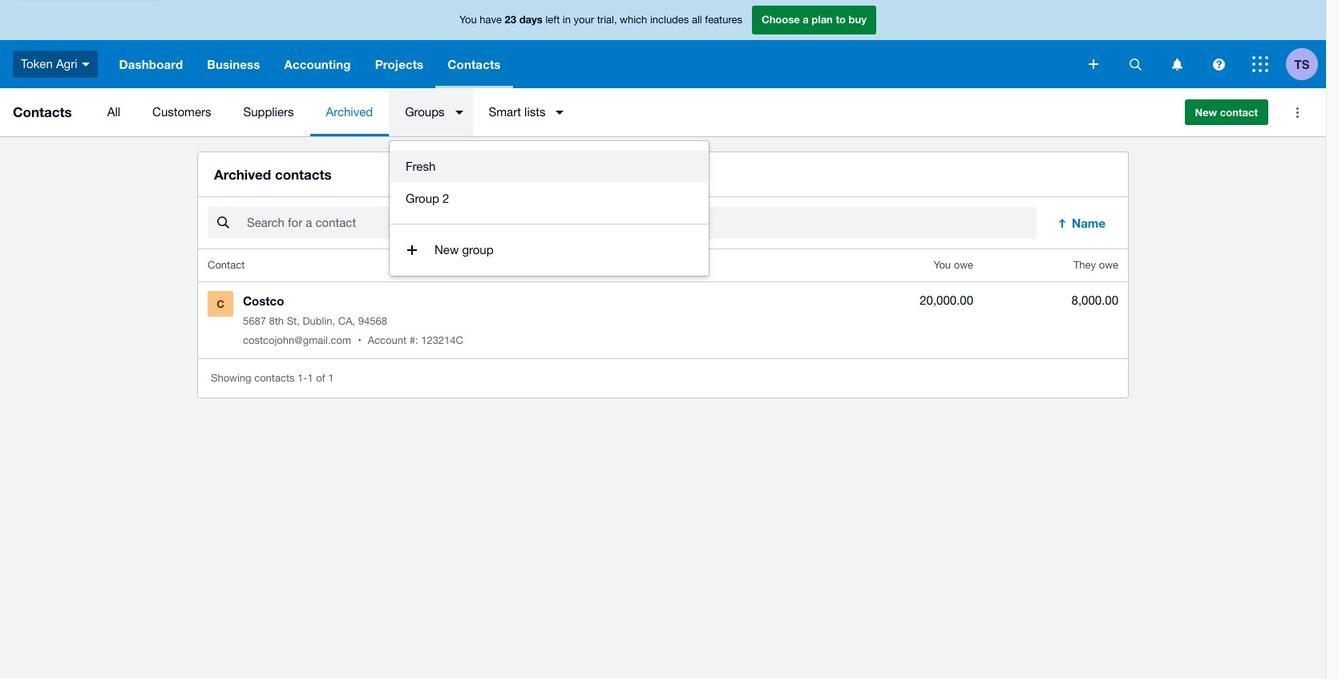 Task type: vqa. For each thing, say whether or not it's contained in the screenshot.
(
no



Task type: describe. For each thing, give the bounding box(es) containing it.
ca,
[[338, 315, 356, 327]]

group containing fresh
[[390, 141, 709, 276]]

Search for a contact field
[[245, 208, 1037, 238]]

name
[[1073, 216, 1106, 230]]

fresh
[[406, 160, 436, 173]]

dashboard
[[119, 57, 183, 71]]

owe for they owe
[[1099, 259, 1119, 271]]

left
[[546, 14, 560, 26]]

new contact
[[1196, 106, 1259, 119]]

dashboard link
[[107, 40, 195, 88]]

token agri
[[21, 57, 77, 70]]

contacts inside popup button
[[448, 57, 501, 71]]

st,
[[287, 315, 300, 327]]

account
[[368, 335, 407, 347]]

they owe
[[1074, 259, 1119, 271]]

choose a plan to buy
[[762, 13, 867, 26]]

ts
[[1295, 57, 1310, 71]]

they
[[1074, 259, 1097, 271]]

trial,
[[597, 14, 617, 26]]

8,000.00
[[1072, 294, 1119, 307]]

costcojohn@gmail.com
[[243, 335, 351, 347]]

actions menu image
[[1282, 96, 1314, 128]]

contact
[[208, 259, 245, 271]]

8th
[[269, 315, 284, 327]]

costco 5687 8th st, dublin, ca, 94568 costcojohn@gmail.com • account #: 123214c
[[243, 294, 464, 347]]

includes
[[650, 14, 689, 26]]

a
[[803, 13, 809, 26]]

projects button
[[363, 40, 436, 88]]

group
[[406, 192, 440, 205]]

smart
[[489, 105, 521, 119]]

token
[[21, 57, 53, 70]]

lists
[[525, 105, 546, 119]]

suppliers
[[243, 105, 294, 119]]

archived contacts
[[214, 166, 332, 183]]

of
[[316, 372, 325, 384]]

8,000.00 link
[[1072, 291, 1119, 311]]

group 2 button
[[390, 183, 709, 215]]

owe for you owe
[[954, 259, 974, 271]]

contacts for archived
[[275, 166, 332, 183]]

5687
[[243, 315, 266, 327]]

new for new contact
[[1196, 106, 1218, 119]]

contact groups menu menu
[[390, 141, 709, 225]]

choose
[[762, 13, 800, 26]]

archived button
[[310, 88, 389, 136]]

2
[[443, 192, 450, 205]]

all button
[[91, 88, 136, 136]]

costco
[[243, 294, 284, 308]]

contact list table element
[[198, 250, 1129, 359]]

123214c
[[421, 335, 464, 347]]

groups
[[405, 105, 445, 119]]

menu containing all
[[91, 88, 1172, 136]]

smart lists
[[489, 105, 546, 119]]

94568
[[358, 315, 387, 327]]

all
[[692, 14, 702, 26]]

in
[[563, 14, 571, 26]]

new for new group
[[435, 243, 459, 257]]

have
[[480, 14, 502, 26]]

smart lists button
[[473, 88, 574, 136]]



Task type: locate. For each thing, give the bounding box(es) containing it.
1 owe from the left
[[954, 259, 974, 271]]

projects
[[375, 57, 424, 71]]

banner containing ts
[[0, 0, 1327, 88]]

contact
[[1221, 106, 1259, 119]]

your
[[574, 14, 594, 26]]

0 horizontal spatial 1
[[308, 372, 313, 384]]

0 horizontal spatial owe
[[954, 259, 974, 271]]

you for you have 23 days left in your trial, which includes all features
[[460, 14, 477, 26]]

1 vertical spatial you
[[934, 259, 951, 271]]

2 owe from the left
[[1099, 259, 1119, 271]]

new left the group
[[435, 243, 459, 257]]

0 vertical spatial contacts
[[448, 57, 501, 71]]

business
[[207, 57, 260, 71]]

archived inside button
[[326, 105, 373, 119]]

contacts for showing
[[254, 372, 295, 384]]

0 horizontal spatial new
[[435, 243, 459, 257]]

1 horizontal spatial archived
[[326, 105, 373, 119]]

1 horizontal spatial you
[[934, 259, 951, 271]]

customers
[[152, 105, 211, 119]]

c
[[217, 298, 224, 311]]

owe up 20,000.00
[[954, 259, 974, 271]]

20,000.00 link
[[920, 291, 974, 311]]

1 horizontal spatial owe
[[1099, 259, 1119, 271]]

archived down accounting dropdown button on the top
[[326, 105, 373, 119]]

new inside 'new group' button
[[435, 243, 459, 257]]

1 horizontal spatial contacts
[[448, 57, 501, 71]]

you up 20,000.00
[[934, 259, 951, 271]]

2 1 from the left
[[328, 372, 334, 384]]

suppliers button
[[227, 88, 310, 136]]

contacts down token
[[13, 103, 72, 120]]

menu
[[91, 88, 1172, 136]]

#:
[[410, 335, 418, 347]]

0 vertical spatial you
[[460, 14, 477, 26]]

new group
[[435, 243, 494, 257]]

1
[[308, 372, 313, 384], [328, 372, 334, 384]]

1 vertical spatial contacts
[[13, 103, 72, 120]]

1 left 'of' on the left bottom
[[308, 372, 313, 384]]

1 horizontal spatial new
[[1196, 106, 1218, 119]]

ts button
[[1287, 40, 1327, 88]]

fresh button
[[390, 151, 709, 183]]

groups button
[[389, 88, 473, 136]]

contacts button
[[436, 40, 513, 88]]

contacts left 1- at the bottom left of the page
[[254, 372, 295, 384]]

1 right 'of' on the left bottom
[[328, 372, 334, 384]]

owe right they
[[1099, 259, 1119, 271]]

archived
[[326, 105, 373, 119], [214, 166, 271, 183]]

0 horizontal spatial you
[[460, 14, 477, 26]]

new group button
[[390, 234, 709, 266]]

you left have on the left top of page
[[460, 14, 477, 26]]

new
[[1196, 106, 1218, 119], [435, 243, 459, 257]]

which
[[620, 14, 648, 26]]

1 vertical spatial archived
[[214, 166, 271, 183]]

new left contact
[[1196, 106, 1218, 119]]

you inside you have 23 days left in your trial, which includes all features
[[460, 14, 477, 26]]

group
[[462, 243, 494, 257]]

archived down the suppliers button
[[214, 166, 271, 183]]

1 1 from the left
[[308, 372, 313, 384]]

contacts down the suppliers button
[[275, 166, 332, 183]]

features
[[705, 14, 743, 26]]

banner
[[0, 0, 1327, 88]]

plan
[[812, 13, 833, 26]]

1 horizontal spatial 1
[[328, 372, 334, 384]]

archived for archived contacts
[[214, 166, 271, 183]]

svg image
[[81, 62, 89, 66]]

1-
[[298, 372, 308, 384]]

0 vertical spatial contacts
[[275, 166, 332, 183]]

0 vertical spatial archived
[[326, 105, 373, 119]]

you
[[460, 14, 477, 26], [934, 259, 951, 271]]

0 vertical spatial new
[[1196, 106, 1218, 119]]

accounting
[[284, 57, 351, 71]]

buy
[[849, 13, 867, 26]]

dublin,
[[303, 315, 335, 327]]

agri
[[56, 57, 77, 70]]

business button
[[195, 40, 272, 88]]

you have 23 days left in your trial, which includes all features
[[460, 13, 743, 26]]

customers button
[[136, 88, 227, 136]]

0 horizontal spatial archived
[[214, 166, 271, 183]]

contacts down have on the left top of page
[[448, 57, 501, 71]]

accounting button
[[272, 40, 363, 88]]

•
[[358, 335, 362, 347]]

1 vertical spatial contacts
[[254, 372, 295, 384]]

owe
[[954, 259, 974, 271], [1099, 259, 1119, 271]]

20,000.00
[[920, 294, 974, 307]]

archived for archived
[[326, 105, 373, 119]]

0 horizontal spatial contacts
[[13, 103, 72, 120]]

name button
[[1047, 207, 1119, 239]]

all
[[107, 105, 120, 119]]

showing contacts 1-1 of 1
[[211, 372, 334, 384]]

group
[[390, 141, 709, 276]]

svg image
[[1253, 56, 1269, 72], [1130, 58, 1142, 70], [1172, 58, 1183, 70], [1213, 58, 1225, 70], [1089, 59, 1099, 69]]

you for you owe
[[934, 259, 951, 271]]

you inside contact list table element
[[934, 259, 951, 271]]

to
[[836, 13, 846, 26]]

new contact button
[[1185, 99, 1269, 125]]

contacts
[[448, 57, 501, 71], [13, 103, 72, 120]]

1 vertical spatial new
[[435, 243, 459, 257]]

days
[[520, 13, 543, 26]]

you owe
[[934, 259, 974, 271]]

new inside new contact button
[[1196, 106, 1218, 119]]

group 2
[[406, 192, 450, 205]]

token agri button
[[0, 40, 107, 88]]

23
[[505, 13, 517, 26]]

showing
[[211, 372, 252, 384]]

groups menu item
[[389, 88, 473, 136]]

contacts
[[275, 166, 332, 183], [254, 372, 295, 384]]



